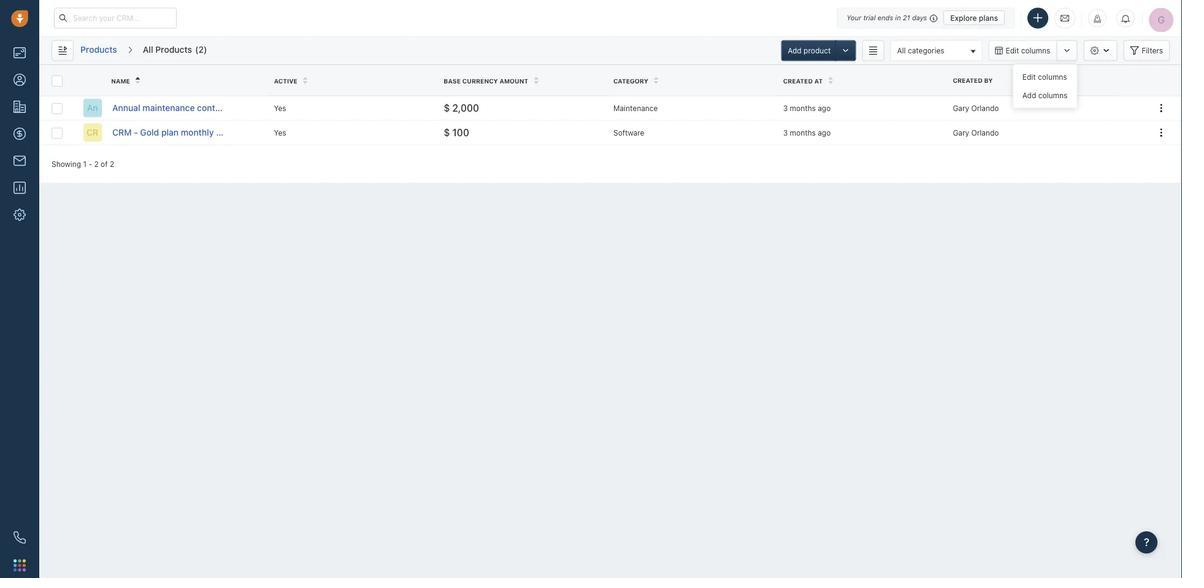 Task type: locate. For each thing, give the bounding box(es) containing it.
2,000
[[453, 102, 479, 114]]

0 horizontal spatial add
[[788, 46, 802, 55]]

1 3 months ago from the top
[[784, 104, 831, 112]]

0 vertical spatial -
[[134, 127, 138, 137]]

edit columns button
[[989, 40, 1057, 61]]

2 3 from the top
[[784, 128, 788, 137]]

products left (
[[155, 45, 192, 55]]

ago for 2,000
[[818, 104, 831, 112]]

base currency amount
[[444, 77, 529, 84]]

yes for $ 100
[[274, 128, 286, 137]]

0 vertical spatial (sample)
[[234, 103, 270, 113]]

add inside button
[[788, 46, 802, 55]]

all left the categories
[[898, 46, 906, 55]]

1 vertical spatial $
[[444, 127, 450, 138]]

$
[[444, 102, 450, 114], [444, 127, 450, 138]]

(
[[195, 45, 199, 55]]

software
[[614, 128, 645, 137]]

1 horizontal spatial edit
[[1023, 73, 1037, 81]]

0 vertical spatial add
[[788, 46, 802, 55]]

1
[[83, 160, 87, 168]]

1 vertical spatial (sample)
[[216, 127, 252, 137]]

3
[[784, 104, 788, 112], [784, 128, 788, 137]]

yes
[[274, 104, 286, 112], [274, 128, 286, 137]]

0 horizontal spatial created
[[784, 77, 813, 84]]

all products ( 2 )
[[143, 45, 207, 55]]

all for all categories
[[898, 46, 906, 55]]

1 vertical spatial -
[[89, 160, 92, 168]]

1 vertical spatial edit
[[1023, 73, 1037, 81]]

-
[[134, 127, 138, 137], [89, 160, 92, 168]]

gary for 100
[[953, 128, 970, 137]]

showing
[[52, 160, 81, 168]]

$ for $ 2,000
[[444, 102, 450, 114]]

0 vertical spatial 3 months ago
[[784, 104, 831, 112]]

gold
[[140, 127, 159, 137]]

edit columns
[[1006, 46, 1051, 55], [1023, 73, 1068, 81]]

add for add product
[[788, 46, 802, 55]]

ago
[[818, 104, 831, 112], [818, 128, 831, 137]]

3 for 100
[[784, 128, 788, 137]]

all categories button
[[891, 40, 983, 61]]

showing 1 - 2 of 2
[[52, 160, 114, 168]]

0 vertical spatial 3
[[784, 104, 788, 112]]

1 vertical spatial add
[[1023, 91, 1037, 100]]

1 yes from the top
[[274, 104, 286, 112]]

(sample)
[[234, 103, 270, 113], [216, 127, 252, 137]]

1 ago from the top
[[818, 104, 831, 112]]

yes for $ 2,000
[[274, 104, 286, 112]]

1 horizontal spatial -
[[134, 127, 138, 137]]

3 months ago
[[784, 104, 831, 112], [784, 128, 831, 137]]

1 vertical spatial ago
[[818, 128, 831, 137]]

annual
[[112, 103, 140, 113]]

0 vertical spatial gary orlando
[[953, 104, 1000, 112]]

active
[[274, 77, 298, 84]]

(sample) right contract on the top left of the page
[[234, 103, 270, 113]]

2 up annual maintenance contract (sample) at the left of page
[[199, 45, 204, 55]]

months
[[790, 104, 816, 112], [790, 128, 816, 137]]

$ for $ 100
[[444, 127, 450, 138]]

add left the 'product'
[[788, 46, 802, 55]]

2 yes from the top
[[274, 128, 286, 137]]

amount
[[500, 77, 529, 84]]

orlando
[[972, 104, 1000, 112], [972, 128, 1000, 137]]

2 $ from the top
[[444, 127, 450, 138]]

created for created at
[[784, 77, 813, 84]]

columns
[[1022, 46, 1051, 55], [1039, 73, 1068, 81], [1039, 91, 1068, 100]]

created left at
[[784, 77, 813, 84]]

2 months from the top
[[790, 128, 816, 137]]

created left by
[[953, 77, 983, 84]]

annual maintenance contract (sample)
[[112, 103, 270, 113]]

all inside button
[[898, 46, 906, 55]]

phone element
[[7, 525, 32, 550]]

your trial ends in 21 days
[[847, 14, 928, 22]]

2 gary from the top
[[953, 128, 970, 137]]

Search your CRM... text field
[[54, 8, 177, 29]]

0 vertical spatial gary
[[953, 104, 970, 112]]

plan
[[161, 127, 179, 137]]

1 vertical spatial gary
[[953, 128, 970, 137]]

1 gary orlando from the top
[[953, 104, 1000, 112]]

1 created from the left
[[953, 77, 983, 84]]

add product button
[[782, 40, 838, 61]]

2 for of
[[94, 160, 99, 168]]

at
[[815, 77, 823, 84]]

2 3 months ago from the top
[[784, 128, 831, 137]]

- right 1 on the left top of page
[[89, 160, 92, 168]]

0 horizontal spatial all
[[143, 45, 153, 55]]

1 vertical spatial months
[[790, 128, 816, 137]]

gary
[[953, 104, 970, 112], [953, 128, 970, 137]]

gary orlando for 2,000
[[953, 104, 1000, 112]]

0 vertical spatial ago
[[818, 104, 831, 112]]

1 gary from the top
[[953, 104, 970, 112]]

crm - gold plan monthly (sample)
[[112, 127, 252, 137]]

all down search your crm... text field on the top left of the page
[[143, 45, 153, 55]]

1 months from the top
[[790, 104, 816, 112]]

2
[[199, 45, 204, 55], [94, 160, 99, 168], [110, 160, 114, 168]]

all
[[143, 45, 153, 55], [898, 46, 906, 55]]

gary for 2,000
[[953, 104, 970, 112]]

all categories
[[898, 46, 945, 55]]

2 horizontal spatial 2
[[199, 45, 204, 55]]

(sample) down contract on the top left of the page
[[216, 127, 252, 137]]

- inside crm - gold plan monthly (sample) link
[[134, 127, 138, 137]]

2 ago from the top
[[818, 128, 831, 137]]

0 horizontal spatial products
[[80, 45, 117, 55]]

0 horizontal spatial 2
[[94, 160, 99, 168]]

2 for )
[[199, 45, 204, 55]]

0 vertical spatial months
[[790, 104, 816, 112]]

add columns
[[1023, 91, 1068, 100]]

1 3 from the top
[[784, 104, 788, 112]]

1 vertical spatial 3
[[784, 128, 788, 137]]

0 vertical spatial yes
[[274, 104, 286, 112]]

1 vertical spatial yes
[[274, 128, 286, 137]]

1 horizontal spatial add
[[1023, 91, 1037, 100]]

add
[[788, 46, 802, 55], [1023, 91, 1037, 100]]

filters
[[1142, 46, 1164, 55]]

1 vertical spatial orlando
[[972, 128, 1000, 137]]

0 vertical spatial columns
[[1022, 46, 1051, 55]]

$ left 100
[[444, 127, 450, 138]]

cr
[[87, 127, 99, 137]]

add product
[[788, 46, 831, 55]]

0 horizontal spatial edit
[[1006, 46, 1020, 55]]

created
[[953, 77, 983, 84], [784, 77, 813, 84]]

1 products from the left
[[80, 45, 117, 55]]

0 vertical spatial orlando
[[972, 104, 1000, 112]]

1 horizontal spatial all
[[898, 46, 906, 55]]

1 $ from the top
[[444, 102, 450, 114]]

2 gary orlando from the top
[[953, 128, 1000, 137]]

products down search your crm... text field on the top left of the page
[[80, 45, 117, 55]]

$ left 2,000
[[444, 102, 450, 114]]

gary orlando
[[953, 104, 1000, 112], [953, 128, 1000, 137]]

1 horizontal spatial products
[[155, 45, 192, 55]]

0 vertical spatial $
[[444, 102, 450, 114]]

- left gold
[[134, 127, 138, 137]]

100
[[453, 127, 470, 138]]

1 orlando from the top
[[972, 104, 1000, 112]]

in
[[896, 14, 901, 22]]

1 horizontal spatial created
[[953, 77, 983, 84]]

1 vertical spatial 3 months ago
[[784, 128, 831, 137]]

edit
[[1006, 46, 1020, 55], [1023, 73, 1037, 81]]

2 orlando from the top
[[972, 128, 1000, 137]]

0 vertical spatial edit
[[1006, 46, 1020, 55]]

2 created from the left
[[784, 77, 813, 84]]

2 right the of
[[110, 160, 114, 168]]

add down edit columns button
[[1023, 91, 1037, 100]]

3 months ago for $ 2,000
[[784, 104, 831, 112]]

products
[[80, 45, 117, 55], [155, 45, 192, 55]]

phone image
[[14, 532, 26, 544]]

2 left the of
[[94, 160, 99, 168]]

0 vertical spatial edit columns
[[1006, 46, 1051, 55]]

)
[[204, 45, 207, 55]]

of
[[101, 160, 108, 168]]

1 vertical spatial gary orlando
[[953, 128, 1000, 137]]

2 vertical spatial columns
[[1039, 91, 1068, 100]]

1 vertical spatial columns
[[1039, 73, 1068, 81]]



Task type: vqa. For each thing, say whether or not it's contained in the screenshot.
Send
no



Task type: describe. For each thing, give the bounding box(es) containing it.
annual maintenance contract (sample) link
[[112, 102, 270, 114]]

plans
[[980, 14, 999, 22]]

products inside products link
[[80, 45, 117, 55]]

explore plans link
[[944, 10, 1005, 25]]

products link
[[80, 40, 118, 61]]

orlando for $ 2,000
[[972, 104, 1000, 112]]

trial
[[864, 14, 876, 22]]

edit inside button
[[1006, 46, 1020, 55]]

created for created by
[[953, 77, 983, 84]]

explore plans
[[951, 14, 999, 22]]

3 for 2,000
[[784, 104, 788, 112]]

add for add columns
[[1023, 91, 1037, 100]]

currency
[[463, 77, 498, 84]]

$ 2,000
[[444, 102, 479, 114]]

3 months ago for $ 100
[[784, 128, 831, 137]]

base
[[444, 77, 461, 84]]

name
[[111, 77, 130, 84]]

filters button
[[1124, 40, 1171, 61]]

created by
[[953, 77, 993, 84]]

days
[[913, 14, 928, 22]]

freshworks switcher image
[[14, 559, 26, 572]]

contract
[[197, 103, 231, 113]]

columns inside button
[[1022, 46, 1051, 55]]

category
[[614, 77, 649, 84]]

your
[[847, 14, 862, 22]]

1 horizontal spatial 2
[[110, 160, 114, 168]]

explore
[[951, 14, 978, 22]]

created at
[[784, 77, 823, 84]]

edit columns inside button
[[1006, 46, 1051, 55]]

$ 100
[[444, 127, 470, 138]]

21
[[903, 14, 911, 22]]

product
[[804, 46, 831, 55]]

all for all products ( 2 )
[[143, 45, 153, 55]]

months for 100
[[790, 128, 816, 137]]

gary orlando for 100
[[953, 128, 1000, 137]]

ago for 100
[[818, 128, 831, 137]]

months for 2,000
[[790, 104, 816, 112]]

crm
[[112, 127, 132, 137]]

orlando for $ 100
[[972, 128, 1000, 137]]

2 products from the left
[[155, 45, 192, 55]]

maintenance
[[143, 103, 195, 113]]

monthly
[[181, 127, 214, 137]]

an
[[87, 103, 98, 113]]

1 vertical spatial edit columns
[[1023, 73, 1068, 81]]

email image
[[1061, 13, 1070, 23]]

maintenance
[[614, 104, 658, 112]]

crm - gold plan monthly (sample) link
[[112, 126, 252, 139]]

ends
[[878, 14, 894, 22]]

0 horizontal spatial -
[[89, 160, 92, 168]]

by
[[985, 77, 993, 84]]

categories
[[908, 46, 945, 55]]



